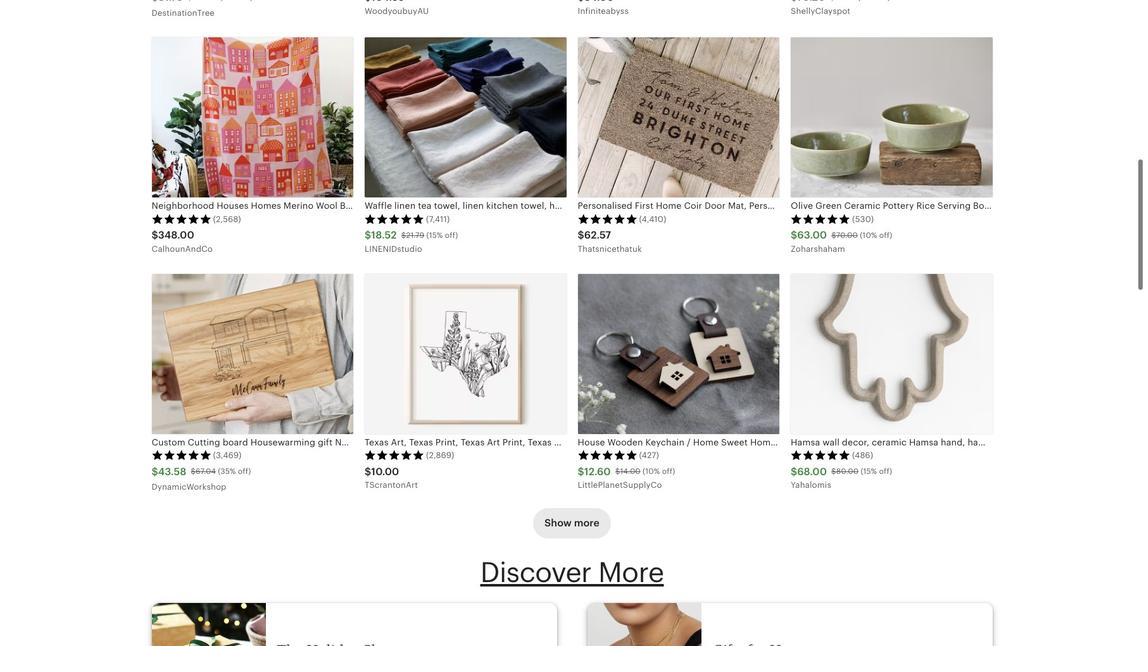 Task type: vqa. For each thing, say whether or not it's contained in the screenshot.
off) corresponding to 12.60
yes



Task type: describe. For each thing, give the bounding box(es) containing it.
(427)
[[640, 451, 659, 461]]

5 texas from the left
[[593, 438, 617, 448]]

off) for 68.00
[[880, 468, 893, 477]]

house wooden keychain / home sweet home / personalized house keychain wood / personalized keychain/ engraved keychain / custom keychain image
[[578, 274, 780, 434]]

4 texas from the left
[[528, 438, 552, 448]]

discover
[[481, 558, 592, 589]]

(10% for 12.60
[[643, 468, 660, 477]]

2 art, from the left
[[575, 438, 591, 448]]

(15% for 68.00
[[861, 468, 878, 477]]

texas art, texas print, texas art print, texas wall art, texas gift image
[[365, 274, 567, 434]]

(10% for 63.00
[[860, 231, 878, 240]]

woodyoubuyau link
[[365, 0, 567, 21]]

1 print, from the left
[[436, 438, 459, 448]]

5 out of 5 stars image for 63.00
[[791, 214, 851, 224]]

discover more link
[[481, 558, 664, 589]]

(3,469)
[[213, 451, 242, 461]]

$ inside "$ 348.00 calhounandco"
[[152, 230, 158, 242]]

43.58
[[158, 466, 186, 478]]

discover more
[[481, 558, 664, 589]]

70.00
[[837, 231, 858, 240]]

personalised first home coir door mat, personalised doormat, custom doormat, housewarming gift, home decor, rubber bar mat, coir doormat image
[[578, 38, 780, 198]]

littleplanetsupplyco
[[578, 481, 662, 491]]

wall
[[554, 438, 572, 448]]

waffle linen tea towel, linen kitchen towel, housewarming gift, linen towel, kitchen hand towels cozy image
[[365, 38, 567, 198]]

off) for 12.60
[[662, 468, 676, 477]]

21.79
[[406, 231, 425, 240]]

14.00
[[620, 468, 641, 477]]

5 out of 5 stars image for 12.60
[[578, 450, 638, 461]]

yahalomis
[[791, 481, 832, 491]]

348.00
[[158, 230, 194, 242]]

(4,410)
[[640, 215, 667, 224]]

$ 18.52 $ 21.79 (15% off) linenidstudio
[[365, 230, 458, 254]]

linenidstudio
[[365, 244, 423, 254]]

$ 43.58 $ 67.04 (35% off) dynamicworkshop
[[152, 466, 251, 492]]

show more
[[545, 518, 600, 530]]

$ 348.00 calhounandco
[[152, 230, 213, 254]]

(7,411)
[[426, 215, 450, 224]]

$ 68.00 $ 80.00 (15% off) yahalomis
[[791, 466, 893, 491]]

68.00
[[798, 466, 827, 478]]

(35%
[[218, 468, 236, 477]]

neighborhood houses homes merino wool blanket in pink, orange, red sunset - housewarming gift image
[[152, 38, 353, 198]]

$ 62.57 thatsnicethatuk
[[578, 230, 642, 254]]

shellyclayspot link
[[791, 0, 993, 21]]

off) for 43.58
[[238, 468, 251, 477]]

more
[[599, 558, 664, 589]]

3 texas from the left
[[461, 438, 485, 448]]

off) for 63.00
[[880, 231, 893, 240]]



Task type: locate. For each thing, give the bounding box(es) containing it.
calhounandco
[[152, 244, 213, 254]]

$ 63.00 $ 70.00 (10% off) zoharshaham
[[791, 230, 893, 254]]

2 texas from the left
[[409, 438, 433, 448]]

5 out of 5 stars image
[[152, 214, 211, 224], [365, 214, 424, 224], [578, 214, 638, 224], [791, 214, 851, 224], [152, 450, 211, 461], [365, 450, 424, 461], [578, 450, 638, 461], [791, 450, 851, 461]]

off) inside $ 18.52 $ 21.79 (15% off) linenidstudio
[[445, 231, 458, 240]]

off) right 70.00
[[880, 231, 893, 240]]

5 out of 5 stars image for 10.00
[[365, 450, 424, 461]]

(10% inside $ 63.00 $ 70.00 (10% off) zoharshaham
[[860, 231, 878, 240]]

(2,568)
[[213, 215, 241, 224]]

5 out of 5 stars image up 43.58
[[152, 450, 211, 461]]

(10% down (427)
[[643, 468, 660, 477]]

off)
[[445, 231, 458, 240], [880, 231, 893, 240], [238, 468, 251, 477], [662, 468, 676, 477], [880, 468, 893, 477]]

texas art, texas print, texas art print, texas wall art, texas gift
[[365, 438, 636, 448]]

destinationtree
[[152, 8, 215, 17]]

off) down (7,411) at the left top
[[445, 231, 458, 240]]

shellyclayspot
[[791, 6, 851, 16]]

art, right wall
[[575, 438, 591, 448]]

texas up the (2,869)
[[409, 438, 433, 448]]

0 horizontal spatial (10%
[[643, 468, 660, 477]]

80.00
[[837, 468, 859, 477]]

art,
[[391, 438, 407, 448], [575, 438, 591, 448]]

texas left wall
[[528, 438, 552, 448]]

5 out of 5 stars image up the 348.00
[[152, 214, 211, 224]]

art, up 10.00
[[391, 438, 407, 448]]

(10% inside $ 12.60 $ 14.00 (10% off) littleplanetsupplyco
[[643, 468, 660, 477]]

5 out of 5 stars image for 348.00
[[152, 214, 211, 224]]

0 horizontal spatial print,
[[436, 438, 459, 448]]

$ inside $ 62.57 thatsnicethatuk
[[578, 230, 585, 242]]

woodyoubuyau
[[365, 6, 429, 16]]

1 art, from the left
[[391, 438, 407, 448]]

texas up 10.00
[[365, 438, 389, 448]]

off) right (35%
[[238, 468, 251, 477]]

5 out of 5 stars image up '62.57'
[[578, 214, 638, 224]]

more
[[574, 518, 600, 530]]

texas
[[365, 438, 389, 448], [409, 438, 433, 448], [461, 438, 485, 448], [528, 438, 552, 448], [593, 438, 617, 448]]

art
[[487, 438, 500, 448]]

show
[[545, 518, 572, 530]]

texas left gift
[[593, 438, 617, 448]]

18.52
[[371, 230, 397, 242]]

off) right 14.00
[[662, 468, 676, 477]]

5 out of 5 stars image up 18.52
[[365, 214, 424, 224]]

dynamicworkshop
[[152, 483, 226, 492]]

5 out of 5 stars image for 68.00
[[791, 450, 851, 461]]

0 vertical spatial (10%
[[860, 231, 878, 240]]

5 out of 5 stars image for 18.52
[[365, 214, 424, 224]]

5 out of 5 stars image for 62.57
[[578, 214, 638, 224]]

off) inside $ 12.60 $ 14.00 (10% off) littleplanetsupplyco
[[662, 468, 676, 477]]

print, up the (2,869)
[[436, 438, 459, 448]]

(10%
[[860, 231, 878, 240], [643, 468, 660, 477]]

5 out of 5 stars image for 43.58
[[152, 450, 211, 461]]

1 horizontal spatial art,
[[575, 438, 591, 448]]

0 vertical spatial (15%
[[427, 231, 443, 240]]

off) for 18.52
[[445, 231, 458, 240]]

$ 12.60 $ 14.00 (10% off) littleplanetsupplyco
[[578, 466, 676, 491]]

off) inside $ 63.00 $ 70.00 (10% off) zoharshaham
[[880, 231, 893, 240]]

67.04
[[196, 468, 216, 477]]

5 out of 5 stars image up 63.00
[[791, 214, 851, 224]]

0 horizontal spatial art,
[[391, 438, 407, 448]]

1 horizontal spatial (15%
[[861, 468, 878, 477]]

off) inside $ 68.00 $ 80.00 (15% off) yahalomis
[[880, 468, 893, 477]]

62.57
[[585, 230, 611, 242]]

$ 10.00 tscrantonart
[[365, 466, 418, 491]]

off) right 80.00
[[880, 468, 893, 477]]

(2,869)
[[426, 451, 455, 461]]

infiniteabyss
[[578, 6, 629, 16]]

(15% for 18.52
[[427, 231, 443, 240]]

destinationtree link
[[152, 0, 353, 23]]

0 horizontal spatial (15%
[[427, 231, 443, 240]]

1 horizontal spatial (10%
[[860, 231, 878, 240]]

1 texas from the left
[[365, 438, 389, 448]]

print, right art
[[503, 438, 526, 448]]

1 horizontal spatial print,
[[503, 438, 526, 448]]

infiniteabyss link
[[578, 0, 780, 21]]

off) inside "$ 43.58 $ 67.04 (35% off) dynamicworkshop"
[[238, 468, 251, 477]]

gift
[[619, 438, 636, 448]]

(15% inside $ 68.00 $ 80.00 (15% off) yahalomis
[[861, 468, 878, 477]]

(15% down (7,411) at the left top
[[427, 231, 443, 240]]

show more link
[[533, 509, 611, 539]]

63.00
[[798, 230, 827, 242]]

hamsa wall decor, ceramic hamsa hand, hamsa wall hanging, hand of fatima, jewish housewarming gift handmade in israel, hamsa, hamsa wall art image
[[791, 274, 993, 434]]

1 vertical spatial (10%
[[643, 468, 660, 477]]

1 vertical spatial (15%
[[861, 468, 878, 477]]

$
[[152, 230, 158, 242], [365, 230, 371, 242], [578, 230, 585, 242], [791, 230, 798, 242], [401, 231, 406, 240], [832, 231, 837, 240], [152, 466, 158, 478], [365, 466, 371, 478], [578, 466, 585, 478], [791, 466, 798, 478], [191, 468, 196, 477], [616, 468, 620, 477], [832, 468, 837, 477]]

$ inside the $ 10.00 tscrantonart
[[365, 466, 371, 478]]

(530)
[[853, 215, 874, 224]]

(10% down (530)
[[860, 231, 878, 240]]

(15%
[[427, 231, 443, 240], [861, 468, 878, 477]]

thatsnicethatuk
[[578, 244, 642, 254]]

custom cutting board housewarming gift new home first home custom home house engraving our first home portrait house sketch or portrait image
[[152, 274, 353, 434]]

10.00
[[371, 466, 399, 478]]

2 print, from the left
[[503, 438, 526, 448]]

zoharshaham
[[791, 244, 846, 254]]

12.60
[[585, 466, 611, 478]]

olive green ceramic pottery rice serving bowl, asian style modern small soup bowl set, ceramic handmade cereals bowl, housewarming gift image
[[791, 38, 993, 198]]

(15% down (486)
[[861, 468, 878, 477]]

5 out of 5 stars image up "68.00"
[[791, 450, 851, 461]]

5 out of 5 stars image up 12.60 at bottom right
[[578, 450, 638, 461]]

print,
[[436, 438, 459, 448], [503, 438, 526, 448]]

texas left art
[[461, 438, 485, 448]]

(486)
[[853, 451, 874, 461]]

tscrantonart
[[365, 481, 418, 491]]

(15% inside $ 18.52 $ 21.79 (15% off) linenidstudio
[[427, 231, 443, 240]]

5 out of 5 stars image up 10.00
[[365, 450, 424, 461]]



